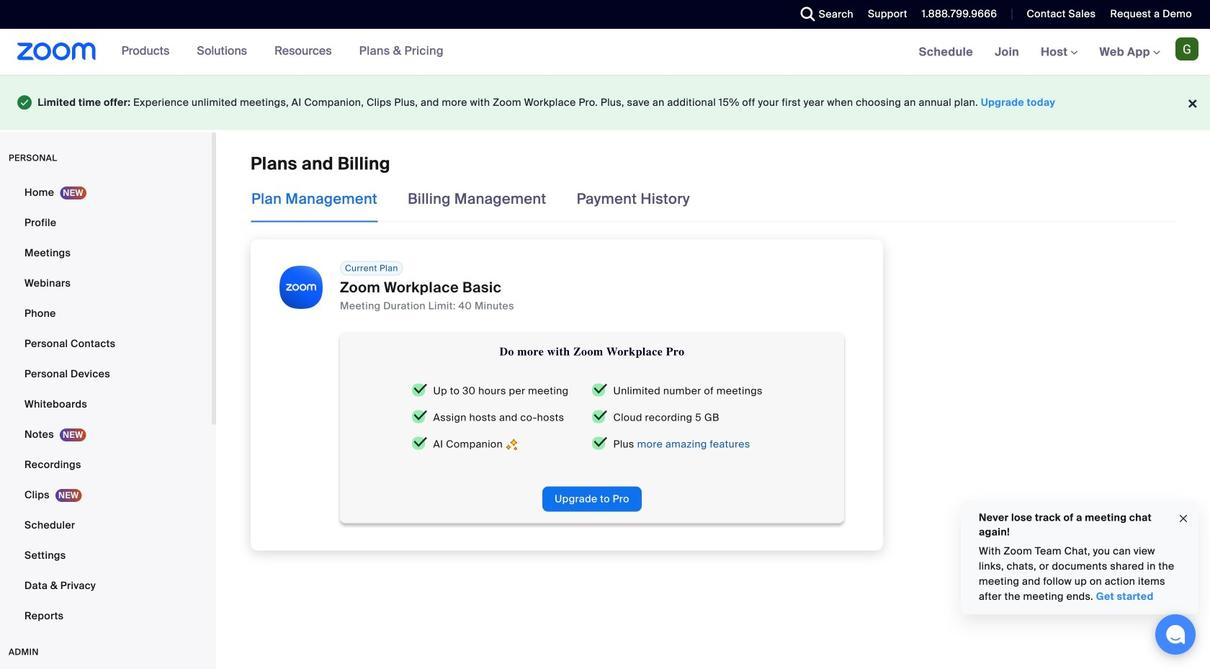 Task type: describe. For each thing, give the bounding box(es) containing it.
meetings navigation
[[908, 29, 1210, 76]]

zoom logo image
[[17, 43, 96, 61]]

personal menu menu
[[0, 178, 212, 632]]

type image
[[17, 92, 32, 113]]

product information navigation
[[96, 29, 454, 75]]

open chat image
[[1166, 625, 1186, 645]]

close image
[[1178, 511, 1189, 527]]

profile picture image
[[1176, 37, 1199, 61]]



Task type: locate. For each thing, give the bounding box(es) containing it.
banner
[[0, 29, 1210, 76]]

footer
[[0, 75, 1210, 130]]

ai starsicon image
[[506, 437, 517, 452]]

check_boxesicon image
[[412, 383, 428, 397], [592, 383, 608, 397], [412, 410, 428, 424], [592, 410, 608, 424], [412, 437, 428, 450], [592, 437, 608, 450]]

zoom oneicon image
[[280, 266, 323, 309]]

main content main content
[[216, 132, 1210, 669]]



